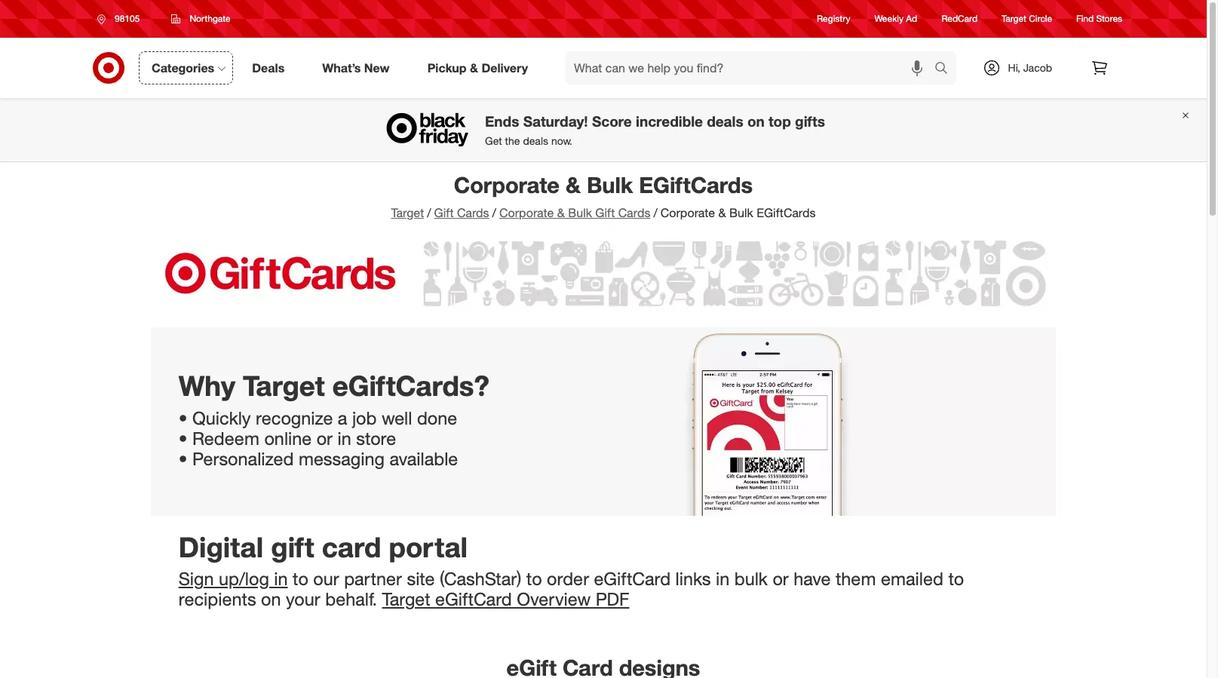 Task type: locate. For each thing, give the bounding box(es) containing it.
/
[[427, 205, 431, 220], [492, 205, 496, 220], [653, 205, 657, 220]]

0 vertical spatial on
[[747, 113, 765, 130]]

done
[[417, 407, 457, 429]]

on
[[747, 113, 765, 130], [261, 589, 281, 610]]

gift
[[434, 205, 454, 220], [595, 205, 615, 220]]

2 horizontal spatial in
[[716, 568, 730, 590]]

1 horizontal spatial egiftcards
[[757, 205, 816, 220]]

1 horizontal spatial to
[[526, 568, 542, 590]]

cards right target link
[[457, 205, 489, 220]]

card
[[322, 530, 381, 564]]

1 horizontal spatial in
[[337, 428, 351, 450]]

3 • from the top
[[179, 448, 187, 470]]

2 horizontal spatial /
[[653, 205, 657, 220]]

gift up target giftcards image
[[595, 205, 615, 220]]

gift right target link
[[434, 205, 454, 220]]

1 vertical spatial deals
[[523, 134, 548, 147]]

pickup & delivery link
[[415, 51, 547, 84]]

What can we help you find? suggestions appear below search field
[[565, 51, 938, 84]]

northgate button
[[162, 5, 240, 32]]

links
[[675, 568, 711, 590]]

2 cards from the left
[[618, 205, 650, 220]]

order
[[547, 568, 589, 590]]

to
[[293, 568, 308, 590], [526, 568, 542, 590], [948, 568, 964, 590]]

egiftcard left links
[[594, 568, 671, 590]]

cards
[[457, 205, 489, 220], [618, 205, 650, 220]]

1 horizontal spatial egiftcard
[[594, 568, 671, 590]]

gift
[[271, 530, 314, 564]]

3 / from the left
[[653, 205, 657, 220]]

1 horizontal spatial /
[[492, 205, 496, 220]]

deals left the top
[[707, 113, 743, 130]]

well
[[382, 407, 412, 429]]

what's
[[322, 60, 361, 75]]

0 horizontal spatial egiftcard
[[435, 589, 512, 610]]

on inside ends saturday! score incredible deals on top gifts get the deals now.
[[747, 113, 765, 130]]

to left order
[[526, 568, 542, 590]]

or right bulk
[[773, 568, 789, 590]]

score
[[592, 113, 632, 130]]

personalized
[[192, 448, 294, 470]]

ends saturday! score incredible deals on top gifts get the deals now.
[[485, 113, 825, 147]]

corporate
[[454, 171, 560, 198], [499, 205, 554, 220], [661, 205, 715, 220]]

hi,
[[1008, 61, 1020, 74]]

in left job
[[337, 428, 351, 450]]

corporate & bulk egiftcards target / gift cards / corporate & bulk gift cards / corporate & bulk egiftcards
[[391, 171, 816, 220]]

1 to from the left
[[293, 568, 308, 590]]

categories link
[[139, 51, 233, 84]]

delivery
[[482, 60, 528, 75]]

jacob
[[1023, 61, 1052, 74]]

in
[[337, 428, 351, 450], [274, 568, 288, 590], [716, 568, 730, 590]]

get
[[485, 134, 502, 147]]

0 vertical spatial deals
[[707, 113, 743, 130]]

quickly
[[192, 407, 251, 429]]

find stores link
[[1076, 12, 1122, 25]]

weekly ad link
[[875, 12, 917, 25]]

98105 button
[[87, 5, 156, 32]]

available
[[390, 448, 458, 470]]

2 horizontal spatial to
[[948, 568, 964, 590]]

what's new link
[[309, 51, 409, 84]]

0 horizontal spatial egiftcards
[[639, 171, 753, 198]]

1 horizontal spatial cards
[[618, 205, 650, 220]]

cards up target giftcards image
[[618, 205, 650, 220]]

2 • from the top
[[179, 428, 187, 450]]

1 vertical spatial egiftcards
[[757, 205, 816, 220]]

target up recognize
[[243, 369, 325, 403]]

or
[[317, 428, 333, 450], [773, 568, 789, 590]]

to right emailed
[[948, 568, 964, 590]]

1 horizontal spatial or
[[773, 568, 789, 590]]

egiftcard right 'site'
[[435, 589, 512, 610]]

in down the gift
[[274, 568, 288, 590]]

(cashstar)
[[440, 568, 521, 590]]

messaging
[[299, 448, 385, 470]]

0 horizontal spatial cards
[[457, 205, 489, 220]]

0 horizontal spatial gift
[[434, 205, 454, 220]]

or left 'a'
[[317, 428, 333, 450]]

egiftcard inside to our partner site (cashstar) to order egiftcard links in bulk or have them emailed to recipients on your behalf.
[[594, 568, 671, 590]]

•
[[179, 407, 187, 429], [179, 428, 187, 450], [179, 448, 187, 470]]

bulk
[[587, 171, 633, 198], [568, 205, 592, 220], [729, 205, 753, 220]]

redcard
[[941, 13, 978, 24]]

in left bulk
[[716, 568, 730, 590]]

egiftcard
[[594, 568, 671, 590], [435, 589, 512, 610]]

redcard link
[[941, 12, 978, 25]]

0 vertical spatial or
[[317, 428, 333, 450]]

1 vertical spatial on
[[261, 589, 281, 610]]

on left the top
[[747, 113, 765, 130]]

1 horizontal spatial gift
[[595, 205, 615, 220]]

on inside to our partner site (cashstar) to order egiftcard links in bulk or have them emailed to recipients on your behalf.
[[261, 589, 281, 610]]

2 / from the left
[[492, 205, 496, 220]]

0 horizontal spatial to
[[293, 568, 308, 590]]

your
[[286, 589, 320, 610]]

0 horizontal spatial deals
[[523, 134, 548, 147]]

to left our
[[293, 568, 308, 590]]

target circle link
[[1002, 12, 1052, 25]]

have
[[794, 568, 831, 590]]

1 vertical spatial or
[[773, 568, 789, 590]]

find
[[1076, 13, 1094, 24]]

or inside 'why target egiftcards? • quickly recognize a job well done • redeem online or in store • personalized messaging available'
[[317, 428, 333, 450]]

target inside 'why target egiftcards? • quickly recognize a job well done • redeem online or in store • personalized messaging available'
[[243, 369, 325, 403]]

egiftcards
[[639, 171, 753, 198], [757, 205, 816, 220]]

recognize
[[256, 407, 333, 429]]

target
[[1002, 13, 1026, 24], [391, 205, 424, 220], [243, 369, 325, 403], [382, 589, 430, 610]]

northgate
[[190, 13, 230, 24]]

now.
[[551, 134, 572, 147]]

0 horizontal spatial on
[[261, 589, 281, 610]]

deals link
[[239, 51, 303, 84]]

deals right the the
[[523, 134, 548, 147]]

or inside to our partner site (cashstar) to order egiftcard links in bulk or have them emailed to recipients on your behalf.
[[773, 568, 789, 590]]

target inside corporate & bulk egiftcards target / gift cards / corporate & bulk gift cards / corporate & bulk egiftcards
[[391, 205, 424, 220]]

1 horizontal spatial on
[[747, 113, 765, 130]]

0 horizontal spatial or
[[317, 428, 333, 450]]

on left your
[[261, 589, 281, 610]]

store
[[356, 428, 396, 450]]

target left the gift cards link
[[391, 205, 424, 220]]

registry link
[[817, 12, 850, 25]]

target link
[[391, 205, 424, 220]]

target egiftcard overview pdf
[[382, 589, 629, 610]]

0 horizontal spatial /
[[427, 205, 431, 220]]

&
[[470, 60, 478, 75], [566, 171, 581, 198], [557, 205, 565, 220], [718, 205, 726, 220]]



Task type: vqa. For each thing, say whether or not it's contained in the screenshot.
left deals
yes



Task type: describe. For each thing, give the bounding box(es) containing it.
hi, jacob
[[1008, 61, 1052, 74]]

target giftcards image
[[151, 231, 1056, 315]]

stores
[[1096, 13, 1122, 24]]

them
[[836, 568, 876, 590]]

egiftcards?
[[332, 369, 489, 403]]

digital
[[179, 530, 263, 564]]

pdf
[[596, 589, 629, 610]]

the
[[505, 134, 520, 147]]

find stores
[[1076, 13, 1122, 24]]

search
[[927, 62, 964, 77]]

emailed
[[881, 568, 944, 590]]

incredible
[[636, 113, 703, 130]]

target circle
[[1002, 13, 1052, 24]]

job
[[352, 407, 377, 429]]

pickup & delivery
[[427, 60, 528, 75]]

overview
[[517, 589, 591, 610]]

1 / from the left
[[427, 205, 431, 220]]

our
[[313, 568, 339, 590]]

to our partner site (cashstar) to order egiftcard links in bulk or have them emailed to recipients on your behalf.
[[179, 568, 964, 610]]

gift cards link
[[434, 205, 489, 220]]

site
[[407, 568, 435, 590]]

registry
[[817, 13, 850, 24]]

gifts
[[795, 113, 825, 130]]

0 vertical spatial egiftcards
[[639, 171, 753, 198]]

up/log
[[219, 568, 269, 590]]

digital gift card portal
[[179, 530, 468, 564]]

categories
[[152, 60, 214, 75]]

weekly ad
[[875, 13, 917, 24]]

new
[[364, 60, 390, 75]]

sign up/log in
[[179, 568, 288, 590]]

behalf.
[[325, 589, 377, 610]]

1 horizontal spatial deals
[[707, 113, 743, 130]]

why target egiftcards? • quickly recognize a job well done • redeem online or in store • personalized messaging available
[[179, 369, 489, 470]]

3 to from the left
[[948, 568, 964, 590]]

1 • from the top
[[179, 407, 187, 429]]

search button
[[927, 51, 964, 87]]

recipients
[[179, 589, 256, 610]]

sign up/log in link
[[179, 568, 288, 590]]

98105
[[115, 13, 140, 24]]

top
[[769, 113, 791, 130]]

pickup
[[427, 60, 467, 75]]

target egiftcards image
[[151, 327, 1056, 516]]

in inside to our partner site (cashstar) to order egiftcard links in bulk or have them emailed to recipients on your behalf.
[[716, 568, 730, 590]]

why
[[179, 369, 235, 403]]

partner
[[344, 568, 402, 590]]

corporate & bulk gift cards link
[[499, 205, 650, 220]]

ad
[[906, 13, 917, 24]]

1 gift from the left
[[434, 205, 454, 220]]

target left circle
[[1002, 13, 1026, 24]]

ends
[[485, 113, 519, 130]]

saturday!
[[523, 113, 588, 130]]

2 to from the left
[[526, 568, 542, 590]]

1 cards from the left
[[457, 205, 489, 220]]

circle
[[1029, 13, 1052, 24]]

target egiftcard overview pdf link
[[382, 589, 629, 610]]

what's new
[[322, 60, 390, 75]]

2 gift from the left
[[595, 205, 615, 220]]

redeem
[[192, 428, 259, 450]]

in inside 'why target egiftcards? • quickly recognize a job well done • redeem online or in store • personalized messaging available'
[[337, 428, 351, 450]]

target right behalf.
[[382, 589, 430, 610]]

deals
[[252, 60, 285, 75]]

online
[[264, 428, 312, 450]]

portal
[[389, 530, 468, 564]]

a
[[338, 407, 347, 429]]

0 horizontal spatial in
[[274, 568, 288, 590]]

sign
[[179, 568, 214, 590]]

weekly
[[875, 13, 904, 24]]

bulk
[[734, 568, 768, 590]]



